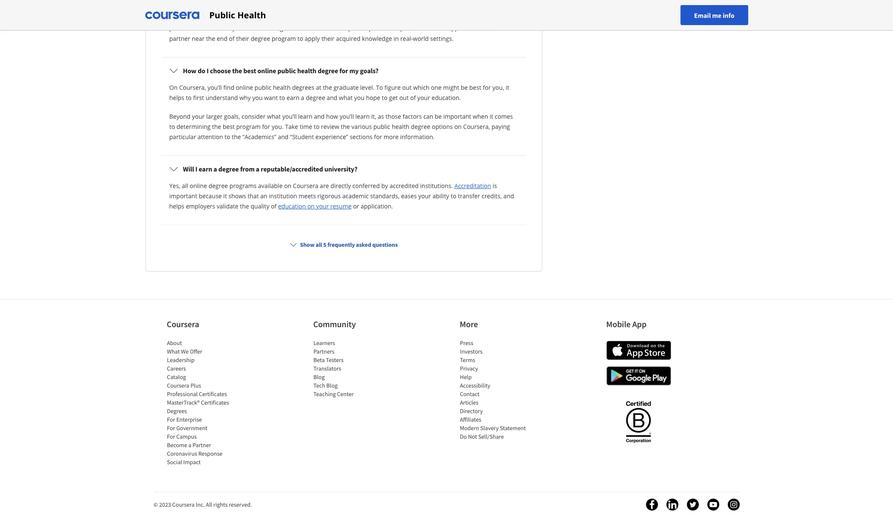 Task type: vqa. For each thing, say whether or not it's contained in the screenshot.
out to the bottom
yes



Task type: locate. For each thing, give the bounding box(es) containing it.
1 vertical spatial all
[[316, 241, 322, 249]]

affiliates
[[460, 416, 482, 424]]

to right the attention
[[225, 133, 230, 141]]

professional
[[167, 391, 198, 399]]

1 horizontal spatial list
[[314, 339, 386, 399]]

i right will
[[196, 165, 198, 173]]

coursera facebook image
[[646, 500, 658, 511]]

2 vertical spatial public
[[374, 123, 391, 131]]

it right when
[[490, 113, 494, 121]]

level.
[[360, 84, 375, 92]]

you'll up understand
[[208, 84, 222, 92]]

best up 'why'
[[244, 66, 256, 75]]

0 horizontal spatial blog
[[314, 374, 325, 381]]

2 vertical spatial online
[[190, 182, 207, 190]]

offer
[[190, 348, 202, 356]]

0 vertical spatial be
[[461, 84, 468, 92]]

take
[[285, 123, 298, 131]]

you'll up the take
[[283, 113, 297, 121]]

blog up tech
[[314, 374, 325, 381]]

2 horizontal spatial list
[[460, 339, 533, 442]]

1 vertical spatial best
[[470, 84, 482, 92]]

investors
[[460, 348, 483, 356]]

0 vertical spatial it
[[506, 84, 510, 92]]

online up because
[[190, 182, 207, 190]]

for up become
[[167, 433, 175, 441]]

important inside beyond your larger goals, consider what you'll learn and how you'll learn it, as those factors can be important when it comes to determining the best program for you. take time to review the various public health degree options on coursera, paying particular attention to the "academics" and "student experience" sections for more information.
[[444, 113, 472, 121]]

all left 5
[[316, 241, 322, 249]]

what inside on coursera, you'll find online public health degrees at the graduate level. to figure out which one might be best for you, it helps to first understand why you want to earn a degree and what you hope to get out of your education.
[[339, 94, 353, 102]]

on right the options
[[455, 123, 462, 131]]

learn up the time at the top of page
[[298, 113, 313, 121]]

to left first
[[186, 94, 192, 102]]

1 for from the top
[[167, 416, 175, 424]]

it right you,
[[506, 84, 510, 92]]

degree down at
[[306, 94, 325, 102]]

online up want
[[258, 66, 276, 75]]

1 vertical spatial i
[[196, 165, 198, 173]]

3 list from the left
[[460, 339, 533, 442]]

by
[[382, 182, 388, 190]]

will
[[183, 165, 194, 173]]

what up you.
[[267, 113, 281, 121]]

list containing about
[[167, 339, 239, 467]]

0 vertical spatial best
[[244, 66, 256, 75]]

collapsed list
[[160, 0, 528, 227]]

list for community
[[314, 339, 386, 399]]

list containing press
[[460, 339, 533, 442]]

privacy
[[460, 365, 478, 373]]

to right ability
[[451, 192, 457, 200]]

0 horizontal spatial earn
[[199, 165, 212, 173]]

helps down yes,
[[169, 202, 184, 211]]

your down institutions. on the top of page
[[419, 192, 431, 200]]

1 vertical spatial important
[[169, 192, 197, 200]]

earn right will
[[199, 165, 212, 173]]

0 vertical spatial all
[[182, 182, 188, 190]]

public up degrees
[[278, 66, 296, 75]]

1 vertical spatial public
[[255, 84, 272, 92]]

to
[[376, 84, 383, 92]]

your down which
[[418, 94, 430, 102]]

to down the beyond
[[169, 123, 175, 131]]

best left you,
[[470, 84, 482, 92]]

of right quality
[[271, 202, 277, 211]]

0 horizontal spatial coursera,
[[179, 84, 206, 92]]

all inside dropdown button
[[316, 241, 322, 249]]

all
[[206, 502, 212, 509]]

0 vertical spatial online
[[258, 66, 276, 75]]

1 horizontal spatial blog
[[326, 382, 338, 390]]

community
[[314, 319, 356, 330]]

0 horizontal spatial of
[[271, 202, 277, 211]]

be
[[461, 84, 468, 92], [435, 113, 442, 121]]

2 horizontal spatial you'll
[[340, 113, 354, 121]]

all inside collapsed list
[[182, 182, 188, 190]]

accessibility
[[460, 382, 491, 390]]

0 vertical spatial coursera,
[[179, 84, 206, 92]]

coursera, inside beyond your larger goals, consider what you'll learn and how you'll learn it, as those factors can be important when it comes to determining the best program for you. take time to review the various public health degree options on coursera, paying particular attention to the "academics" and "student experience" sections for more information.
[[464, 123, 490, 131]]

helps inside on coursera, you'll find online public health degrees at the graduate level. to figure out which one might be best for you, it helps to first understand why you want to earn a degree and what you hope to get out of your education.
[[169, 94, 184, 102]]

0 vertical spatial public
[[278, 66, 296, 75]]

the down larger
[[212, 123, 221, 131]]

important down yes,
[[169, 192, 197, 200]]

certificates up mastertrack® certificates link
[[199, 391, 227, 399]]

coursera, up first
[[179, 84, 206, 92]]

0 horizontal spatial you
[[253, 94, 263, 102]]

1 horizontal spatial be
[[461, 84, 468, 92]]

2 horizontal spatial it
[[506, 84, 510, 92]]

earn inside dropdown button
[[199, 165, 212, 173]]

for inside how do i choose the best online public health degree for my goals? dropdown button
[[340, 66, 348, 75]]

you'll inside on coursera, you'll find online public health degrees at the graduate level. to figure out which one might be best for you, it helps to first understand why you want to earn a degree and what you hope to get out of your education.
[[208, 84, 222, 92]]

0 vertical spatial of
[[411, 94, 416, 102]]

learn
[[298, 113, 313, 121], [356, 113, 370, 121]]

email me info
[[695, 11, 735, 19]]

for left my
[[340, 66, 348, 75]]

2 list from the left
[[314, 339, 386, 399]]

certificates down professional certificates link
[[201, 399, 229, 407]]

mastertrack® certificates link
[[167, 399, 229, 407]]

1 vertical spatial on
[[284, 182, 292, 190]]

list
[[167, 339, 239, 467], [314, 339, 386, 399], [460, 339, 533, 442]]

goals,
[[224, 113, 240, 121]]

2 vertical spatial best
[[223, 123, 235, 131]]

1 horizontal spatial you'll
[[283, 113, 297, 121]]

best
[[244, 66, 256, 75], [470, 84, 482, 92], [223, 123, 235, 131]]

program
[[236, 123, 261, 131]]

online
[[258, 66, 276, 75], [236, 84, 253, 92], [190, 182, 207, 190]]

health down the "those"
[[392, 123, 410, 131]]

1 vertical spatial what
[[267, 113, 281, 121]]

the down shows
[[240, 202, 249, 211]]

helps down on
[[169, 94, 184, 102]]

the right choose
[[232, 66, 242, 75]]

1 horizontal spatial all
[[316, 241, 322, 249]]

investors link
[[460, 348, 483, 356]]

0 horizontal spatial i
[[196, 165, 198, 173]]

online inside on coursera, you'll find online public health degrees at the graduate level. to figure out which one might be best for you, it helps to first understand why you want to earn a degree and what you hope to get out of your education.
[[236, 84, 253, 92]]

partners link
[[314, 348, 334, 356]]

it inside is important because it shows that an institution meets rigorous academic standards, eases your ability to transfer credits, and helps employers validate the quality of
[[224, 192, 227, 200]]

for left you.
[[262, 123, 270, 131]]

of inside is important because it shows that an institution meets rigorous academic standards, eases your ability to transfer credits, and helps employers validate the quality of
[[271, 202, 277, 211]]

government
[[176, 425, 207, 433]]

for left you,
[[483, 84, 491, 92]]

your up determining
[[192, 113, 205, 121]]

best down goals,
[[223, 123, 235, 131]]

questions
[[373, 241, 398, 249]]

more
[[384, 133, 399, 141]]

1 horizontal spatial what
[[339, 94, 353, 102]]

is
[[493, 182, 497, 190]]

coursera up meets
[[293, 182, 319, 190]]

1 learn from the left
[[298, 113, 313, 121]]

health inside how do i choose the best online public health degree for my goals? dropdown button
[[297, 66, 317, 75]]

institutions.
[[420, 182, 453, 190]]

the right at
[[323, 84, 332, 92]]

a down degrees
[[301, 94, 305, 102]]

2 for from the top
[[167, 425, 175, 433]]

education on your resume or application.
[[278, 202, 393, 211]]

2 horizontal spatial online
[[258, 66, 276, 75]]

i right do
[[207, 66, 209, 75]]

comes
[[495, 113, 513, 121]]

tech blog link
[[314, 382, 338, 390]]

degree inside beyond your larger goals, consider what you'll learn and how you'll learn it, as those factors can be important when it comes to determining the best program for you. take time to review the various public health degree options on coursera, paying particular attention to the "academics" and "student experience" sections for more information.
[[411, 123, 431, 131]]

the right review
[[341, 123, 350, 131]]

2 helps from the top
[[169, 202, 184, 211]]

for
[[340, 66, 348, 75], [483, 84, 491, 92], [262, 123, 270, 131], [374, 133, 382, 141]]

blog
[[314, 374, 325, 381], [326, 382, 338, 390]]

it up the validate
[[224, 192, 227, 200]]

the
[[232, 66, 242, 75], [323, 84, 332, 92], [212, 123, 221, 131], [341, 123, 350, 131], [232, 133, 241, 141], [240, 202, 249, 211]]

on coursera, you'll find online public health degrees at the graduate level. to figure out which one might be best for you, it helps to first understand why you want to earn a degree and what you hope to get out of your education.
[[169, 84, 510, 102]]

1 you from the left
[[253, 94, 263, 102]]

an
[[261, 192, 268, 200]]

helps
[[169, 94, 184, 102], [169, 202, 184, 211]]

earn down degrees
[[287, 94, 300, 102]]

why
[[240, 94, 251, 102]]

about what we offer leadership careers catalog coursera plus professional certificates mastertrack® certificates degrees for enterprise for government for campus become a partner coronavirus response social impact
[[167, 340, 229, 467]]

be right can
[[435, 113, 442, 121]]

0 vertical spatial health
[[297, 66, 317, 75]]

best inside on coursera, you'll find online public health degrees at the graduate level. to figure out which one might be best for you, it helps to first understand why you want to earn a degree and what you hope to get out of your education.
[[470, 84, 482, 92]]

1 vertical spatial out
[[400, 94, 409, 102]]

1 horizontal spatial on
[[308, 202, 315, 211]]

1 horizontal spatial it
[[490, 113, 494, 121]]

all
[[182, 182, 188, 190], [316, 241, 322, 249]]

1 horizontal spatial health
[[297, 66, 317, 75]]

1 horizontal spatial earn
[[287, 94, 300, 102]]

1 helps from the top
[[169, 94, 184, 102]]

on down meets
[[308, 202, 315, 211]]

public inside dropdown button
[[278, 66, 296, 75]]

1 horizontal spatial public
[[278, 66, 296, 75]]

1 horizontal spatial i
[[207, 66, 209, 75]]

health up want
[[273, 84, 291, 92]]

it inside on coursera, you'll find online public health degrees at the graduate level. to figure out which one might be best for you, it helps to first understand why you want to earn a degree and what you hope to get out of your education.
[[506, 84, 510, 92]]

consider
[[242, 113, 266, 121]]

health
[[238, 9, 266, 21]]

0 horizontal spatial learn
[[298, 113, 313, 121]]

a down campus
[[188, 442, 191, 450]]

your down "rigorous"
[[316, 202, 329, 211]]

app
[[633, 319, 647, 330]]

it
[[506, 84, 510, 92], [490, 113, 494, 121], [224, 192, 227, 200]]

which
[[413, 84, 430, 92]]

articles link
[[460, 399, 479, 407]]

coursera linkedin image
[[667, 500, 679, 511]]

1 horizontal spatial you
[[354, 94, 365, 102]]

you right 'why'
[[253, 94, 263, 102]]

coursera inside collapsed list
[[293, 182, 319, 190]]

1 vertical spatial online
[[236, 84, 253, 92]]

for up for campus link
[[167, 425, 175, 433]]

conferred
[[353, 182, 380, 190]]

health up degrees
[[297, 66, 317, 75]]

on inside beyond your larger goals, consider what you'll learn and how you'll learn it, as those factors can be important when it comes to determining the best program for you. take time to review the various public health degree options on coursera, paying particular attention to the "academics" and "student experience" sections for more information.
[[455, 123, 462, 131]]

1 vertical spatial earn
[[199, 165, 212, 173]]

and down you.
[[278, 133, 289, 141]]

public up want
[[255, 84, 272, 92]]

2 horizontal spatial public
[[374, 123, 391, 131]]

0 horizontal spatial on
[[284, 182, 292, 190]]

application.
[[361, 202, 393, 211]]

0 horizontal spatial what
[[267, 113, 281, 121]]

become a partner link
[[167, 442, 211, 450]]

me
[[713, 11, 722, 19]]

0 vertical spatial blog
[[314, 374, 325, 381]]

larger
[[206, 113, 223, 121]]

careers link
[[167, 365, 186, 373]]

1 vertical spatial coursera,
[[464, 123, 490, 131]]

for government link
[[167, 425, 207, 433]]

0 horizontal spatial list
[[167, 339, 239, 467]]

experience"
[[316, 133, 348, 141]]

download on the app store image
[[607, 341, 672, 361]]

to left get
[[382, 94, 388, 102]]

all for yes,
[[182, 182, 188, 190]]

impact
[[183, 459, 201, 467]]

important inside is important because it shows that an institution meets rigorous academic standards, eases your ability to transfer credits, and helps employers validate the quality of
[[169, 192, 197, 200]]

1 horizontal spatial coursera,
[[464, 123, 490, 131]]

you'll right how
[[340, 113, 354, 121]]

0 horizontal spatial all
[[182, 182, 188, 190]]

it inside beyond your larger goals, consider what you'll learn and how you'll learn it, as those factors can be important when it comes to determining the best program for you. take time to review the various public health degree options on coursera, paying particular attention to the "academics" and "student experience" sections for more information.
[[490, 113, 494, 121]]

particular
[[169, 133, 196, 141]]

2 horizontal spatial health
[[392, 123, 410, 131]]

meets
[[299, 192, 316, 200]]

you
[[253, 94, 263, 102], [354, 94, 365, 102]]

partner
[[192, 442, 211, 450]]

yes,
[[169, 182, 180, 190]]

1 vertical spatial health
[[273, 84, 291, 92]]

1 list from the left
[[167, 339, 239, 467]]

on up institution
[[284, 182, 292, 190]]

1 vertical spatial helps
[[169, 202, 184, 211]]

contact link
[[460, 391, 480, 399]]

learn up various
[[356, 113, 370, 121]]

inc.
[[196, 502, 205, 509]]

0 horizontal spatial public
[[255, 84, 272, 92]]

public down the as
[[374, 123, 391, 131]]

degree up because
[[209, 182, 228, 190]]

list containing learners
[[314, 339, 386, 399]]

1 vertical spatial it
[[490, 113, 494, 121]]

0 vertical spatial on
[[455, 123, 462, 131]]

public
[[278, 66, 296, 75], [255, 84, 272, 92], [374, 123, 391, 131]]

mastertrack®
[[167, 399, 200, 407]]

coursera, down when
[[464, 123, 490, 131]]

coursera down catalog link
[[167, 382, 189, 390]]

important
[[444, 113, 472, 121], [169, 192, 197, 200]]

1 horizontal spatial of
[[411, 94, 416, 102]]

2 vertical spatial for
[[167, 433, 175, 441]]

0 vertical spatial for
[[167, 416, 175, 424]]

the inside on coursera, you'll find online public health degrees at the graduate level. to figure out which one might be best for you, it helps to first understand why you want to earn a degree and what you hope to get out of your education.
[[323, 84, 332, 92]]

0 vertical spatial what
[[339, 94, 353, 102]]

validate
[[217, 202, 239, 211]]

2 vertical spatial it
[[224, 192, 227, 200]]

for campus link
[[167, 433, 197, 441]]

reserved.
[[229, 502, 252, 509]]

learners
[[314, 340, 335, 347]]

0 horizontal spatial you'll
[[208, 84, 222, 92]]

institution
[[269, 192, 297, 200]]

1 horizontal spatial learn
[[356, 113, 370, 121]]

0 horizontal spatial online
[[190, 182, 207, 190]]

coronavirus
[[167, 451, 197, 458]]

blog up 'teaching center' link
[[326, 382, 338, 390]]

2 vertical spatial health
[[392, 123, 410, 131]]

degree
[[318, 66, 338, 75], [306, 94, 325, 102], [411, 123, 431, 131], [219, 165, 239, 173], [209, 182, 228, 190]]

and right credits,
[[504, 192, 514, 200]]

0 vertical spatial important
[[444, 113, 472, 121]]

1 horizontal spatial online
[[236, 84, 253, 92]]

important up the options
[[444, 113, 472, 121]]

degree up information.
[[411, 123, 431, 131]]

online inside dropdown button
[[258, 66, 276, 75]]

0 horizontal spatial be
[[435, 113, 442, 121]]

accreditation
[[455, 182, 491, 190]]

all for show
[[316, 241, 322, 249]]

1 horizontal spatial best
[[244, 66, 256, 75]]

enterprise
[[176, 416, 202, 424]]

out right figure
[[403, 84, 412, 92]]

for
[[167, 416, 175, 424], [167, 425, 175, 433], [167, 433, 175, 441]]

you down level.
[[354, 94, 365, 102]]

1 vertical spatial for
[[167, 425, 175, 433]]

2023
[[159, 502, 171, 509]]

0 horizontal spatial it
[[224, 192, 227, 200]]

degree up at
[[318, 66, 338, 75]]

2 horizontal spatial on
[[455, 123, 462, 131]]

coursera instagram image
[[728, 500, 740, 511]]

1 vertical spatial be
[[435, 113, 442, 121]]

2 horizontal spatial best
[[470, 84, 482, 92]]

out right get
[[400, 94, 409, 102]]

standards,
[[371, 192, 400, 200]]

0 horizontal spatial best
[[223, 123, 235, 131]]

and left how
[[314, 113, 325, 121]]

0 vertical spatial helps
[[169, 94, 184, 102]]

for down the "degrees" link
[[167, 416, 175, 424]]

0 vertical spatial earn
[[287, 94, 300, 102]]

0 horizontal spatial important
[[169, 192, 197, 200]]

and down graduate
[[327, 94, 338, 102]]

rights
[[214, 502, 228, 509]]

all right yes,
[[182, 182, 188, 190]]

coursera,
[[179, 84, 206, 92], [464, 123, 490, 131]]

figure
[[385, 84, 401, 92]]

1 vertical spatial of
[[271, 202, 277, 211]]

what down graduate
[[339, 94, 353, 102]]

of down which
[[411, 94, 416, 102]]

1 horizontal spatial important
[[444, 113, 472, 121]]

0 horizontal spatial health
[[273, 84, 291, 92]]

those
[[386, 113, 401, 121]]

shows
[[229, 192, 246, 200]]

be right the might
[[461, 84, 468, 92]]

online up 'why'
[[236, 84, 253, 92]]



Task type: describe. For each thing, give the bounding box(es) containing it.
response
[[198, 451, 222, 458]]

degree inside on coursera, you'll find online public health degrees at the graduate level. to figure out which one might be best for you, it helps to first understand why you want to earn a degree and what you hope to get out of your education.
[[306, 94, 325, 102]]

reputable/accredited
[[261, 165, 323, 173]]

available
[[258, 182, 283, 190]]

asked
[[356, 241, 372, 249]]

show all 5 frequently asked questions
[[300, 241, 398, 249]]

help link
[[460, 374, 472, 381]]

2 vertical spatial on
[[308, 202, 315, 211]]

public
[[209, 9, 235, 21]]

ability
[[433, 192, 450, 200]]

not
[[468, 433, 477, 441]]

sell/share
[[478, 433, 504, 441]]

attention
[[198, 133, 223, 141]]

coursera inside about what we offer leadership careers catalog coursera plus professional certificates mastertrack® certificates degrees for enterprise for government for campus become a partner coronavirus response social impact
[[167, 382, 189, 390]]

coursera left inc.
[[172, 502, 195, 509]]

to right the time at the top of page
[[314, 123, 320, 131]]

be inside beyond your larger goals, consider what you'll learn and how you'll learn it, as those factors can be important when it comes to determining the best program for you. take time to review the various public health degree options on coursera, paying particular attention to the "academics" and "student experience" sections for more information.
[[435, 113, 442, 121]]

it,
[[372, 113, 377, 121]]

translators link
[[314, 365, 341, 373]]

about
[[167, 340, 182, 347]]

for enterprise link
[[167, 416, 202, 424]]

your inside beyond your larger goals, consider what you'll learn and how you'll learn it, as those factors can be important when it comes to determining the best program for you. take time to review the various public health degree options on coursera, paying particular attention to the "academics" and "student experience" sections for more information.
[[192, 113, 205, 121]]

accessibility link
[[460, 382, 491, 390]]

to inside is important because it shows that an institution meets rigorous academic standards, eases your ability to transfer credits, and helps employers validate the quality of
[[451, 192, 457, 200]]

campus
[[176, 433, 197, 441]]

press
[[460, 340, 473, 347]]

might
[[444, 84, 460, 92]]

best inside beyond your larger goals, consider what you'll learn and how you'll learn it, as those factors can be important when it comes to determining the best program for you. take time to review the various public health degree options on coursera, paying particular attention to the "academics" and "student experience" sections for more information.
[[223, 123, 235, 131]]

1 vertical spatial blog
[[326, 382, 338, 390]]

my
[[350, 66, 359, 75]]

a inside on coursera, you'll find online public health degrees at the graduate level. to figure out which one might be best for you, it helps to first understand why you want to earn a degree and what you hope to get out of your education.
[[301, 94, 305, 102]]

frequently
[[328, 241, 355, 249]]

employers
[[186, 202, 215, 211]]

show all 5 frequently asked questions button
[[287, 237, 401, 253]]

what
[[167, 348, 180, 356]]

to right want
[[280, 94, 285, 102]]

coursera youtube image
[[708, 500, 720, 511]]

yes, all online degree programs available on coursera are directly conferred by accredited institutions. accreditation
[[169, 182, 491, 190]]

2 learn from the left
[[356, 113, 370, 121]]

coursera up about link
[[167, 319, 199, 330]]

education.
[[432, 94, 461, 102]]

the down program
[[232, 133, 241, 141]]

public health
[[209, 9, 266, 21]]

3 for from the top
[[167, 433, 175, 441]]

directly
[[331, 182, 351, 190]]

modern
[[460, 425, 479, 433]]

directory link
[[460, 408, 483, 416]]

list for coursera
[[167, 339, 239, 467]]

will i earn a degree from a reputable/accredited university?
[[183, 165, 358, 173]]

translators
[[314, 365, 341, 373]]

on
[[169, 84, 178, 92]]

factors
[[403, 113, 422, 121]]

we
[[181, 348, 189, 356]]

programs
[[230, 182, 257, 190]]

2 you from the left
[[354, 94, 365, 102]]

mobile app
[[607, 319, 647, 330]]

credits,
[[482, 192, 502, 200]]

show
[[300, 241, 315, 249]]

be inside on coursera, you'll find online public health degrees at the graduate level. to figure out which one might be best for you, it helps to first understand why you want to earn a degree and what you hope to get out of your education.
[[461, 84, 468, 92]]

catalog link
[[167, 374, 186, 381]]

do
[[460, 433, 467, 441]]

public inside on coursera, you'll find online public health degrees at the graduate level. to figure out which one might be best for you, it helps to first understand why you want to earn a degree and what you hope to get out of your education.
[[255, 84, 272, 92]]

get it on google play image
[[607, 367, 672, 386]]

coursera twitter image
[[687, 500, 699, 511]]

the inside how do i choose the best online public health degree for my goals? dropdown button
[[232, 66, 242, 75]]

how
[[326, 113, 338, 121]]

earn inside on coursera, you'll find online public health degrees at the graduate level. to figure out which one might be best for you, it helps to first understand why you want to earn a degree and what you hope to get out of your education.
[[287, 94, 300, 102]]

sections
[[350, 133, 373, 141]]

information.
[[400, 133, 435, 141]]

0 vertical spatial out
[[403, 84, 412, 92]]

helps inside is important because it shows that an institution meets rigorous academic standards, eases your ability to transfer credits, and helps employers validate the quality of
[[169, 202, 184, 211]]

the inside is important because it shows that an institution meets rigorous academic standards, eases your ability to transfer credits, and helps employers validate the quality of
[[240, 202, 249, 211]]

leadership link
[[167, 357, 194, 364]]

as
[[378, 113, 384, 121]]

a inside about what we offer leadership careers catalog coursera plus professional certificates mastertrack® certificates degrees for enterprise for government for campus become a partner coronavirus response social impact
[[188, 442, 191, 450]]

careers
[[167, 365, 186, 373]]

degrees link
[[167, 408, 187, 416]]

teaching
[[314, 391, 336, 399]]

coursera plus link
[[167, 382, 201, 390]]

because
[[199, 192, 222, 200]]

for inside on coursera, you'll find online public health degrees at the graduate level. to figure out which one might be best for you, it helps to first understand why you want to earn a degree and what you hope to get out of your education.
[[483, 84, 491, 92]]

best inside dropdown button
[[244, 66, 256, 75]]

determining
[[177, 123, 211, 131]]

a right from
[[256, 165, 260, 173]]

public inside beyond your larger goals, consider what you'll learn and how you'll learn it, as those factors can be important when it comes to determining the best program for you. take time to review the various public health degree options on coursera, paying particular attention to the "academics" and "student experience" sections for more information.
[[374, 123, 391, 131]]

health inside beyond your larger goals, consider what you'll learn and how you'll learn it, as those factors can be important when it comes to determining the best program for you. take time to review the various public health degree options on coursera, paying particular attention to the "academics" and "student experience" sections for more information.
[[392, 123, 410, 131]]

social impact link
[[167, 459, 201, 467]]

your inside is important because it shows that an institution meets rigorous academic standards, eases your ability to transfer credits, and helps employers validate the quality of
[[419, 192, 431, 200]]

quality
[[251, 202, 270, 211]]

0 vertical spatial i
[[207, 66, 209, 75]]

professional certificates link
[[167, 391, 227, 399]]

you,
[[493, 84, 505, 92]]

education on your resume link
[[278, 202, 352, 211]]

can
[[424, 113, 434, 121]]

of inside on coursera, you'll find online public health degrees at the graduate level. to figure out which one might be best for you, it helps to first understand why you want to earn a degree and what you hope to get out of your education.
[[411, 94, 416, 102]]

a right will
[[214, 165, 217, 173]]

coursera image
[[145, 8, 199, 22]]

plus
[[190, 382, 201, 390]]

list for more
[[460, 339, 533, 442]]

degrees
[[167, 408, 187, 416]]

help
[[460, 374, 472, 381]]

get
[[389, 94, 398, 102]]

degrees
[[292, 84, 315, 92]]

coursera, inside on coursera, you'll find online public health degrees at the graduate level. to figure out which one might be best for you, it helps to first understand why you want to earn a degree and what you hope to get out of your education.
[[179, 84, 206, 92]]

1 vertical spatial certificates
[[201, 399, 229, 407]]

coronavirus response link
[[167, 451, 222, 458]]

logo of certified b corporation image
[[621, 397, 656, 448]]

and inside on coursera, you'll find online public health degrees at the graduate level. to figure out which one might be best for you, it helps to first understand why you want to earn a degree and what you hope to get out of your education.
[[327, 94, 338, 102]]

you.
[[272, 123, 284, 131]]

your inside on coursera, you'll find online public health degrees at the graduate level. to figure out which one might be best for you, it helps to first understand why you want to earn a degree and what you hope to get out of your education.
[[418, 94, 430, 102]]

info
[[723, 11, 735, 19]]

and inside is important because it shows that an institution meets rigorous academic standards, eases your ability to transfer credits, and helps employers validate the quality of
[[504, 192, 514, 200]]

how
[[183, 66, 197, 75]]

0 vertical spatial certificates
[[199, 391, 227, 399]]

blog link
[[314, 374, 325, 381]]

email
[[695, 11, 711, 19]]

for left "more"
[[374, 133, 382, 141]]

what inside beyond your larger goals, consider what you'll learn and how you'll learn it, as those factors can be important when it comes to determining the best program for you. take time to review the various public health degree options on coursera, paying particular attention to the "academics" and "student experience" sections for more information.
[[267, 113, 281, 121]]

goals?
[[360, 66, 379, 75]]

how do i choose the best online public health degree for my goals?
[[183, 66, 379, 75]]

"academics"
[[243, 133, 277, 141]]

degree left from
[[219, 165, 239, 173]]

health inside on coursera, you'll find online public health degrees at the graduate level. to figure out which one might be best for you, it helps to first understand why you want to earn a degree and what you hope to get out of your education.
[[273, 84, 291, 92]]



